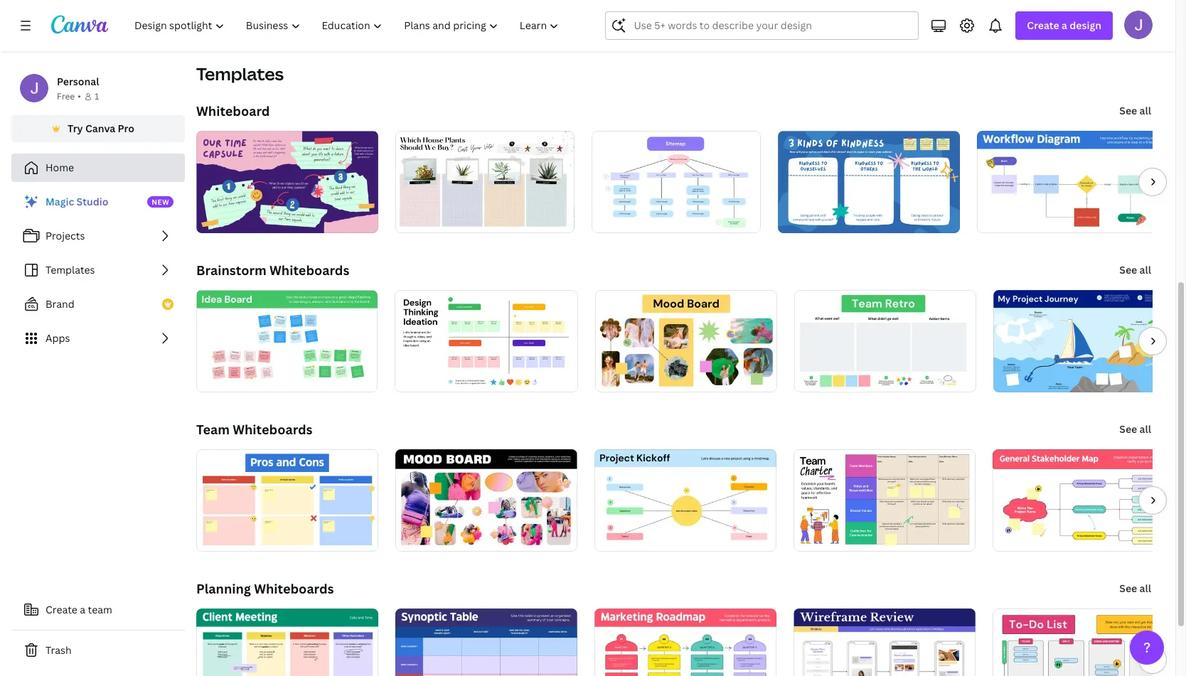 Task type: vqa. For each thing, say whether or not it's contained in the screenshot.
Edu at the right top of the page
no



Task type: describe. For each thing, give the bounding box(es) containing it.
1 horizontal spatial templates
[[196, 62, 284, 85]]

create a team button
[[11, 596, 185, 625]]

team
[[88, 603, 112, 617]]

planning whiteboards link
[[196, 581, 334, 598]]

see for planning
[[1120, 582, 1138, 596]]

see all for brainstorm
[[1120, 263, 1152, 277]]

studio
[[77, 195, 108, 208]]

trash link
[[11, 637, 185, 665]]

create for create a team
[[46, 603, 77, 617]]

try canva pro button
[[11, 115, 185, 142]]

Search search field
[[634, 12, 891, 39]]

planning whiteboards
[[196, 581, 334, 598]]

get on the clock link
[[846, 0, 1153, 28]]

whiteboards for team whiteboards
[[233, 421, 313, 438]]

design
[[1070, 19, 1102, 32]]

projects
[[46, 229, 85, 243]]

see all for team
[[1120, 423, 1152, 436]]

apps
[[46, 332, 70, 345]]

team whiteboards link
[[196, 421, 313, 438]]

a for team
[[80, 603, 85, 617]]

jacob simon image
[[1125, 11, 1153, 39]]

create a design
[[1028, 19, 1102, 32]]

a for design
[[1062, 19, 1068, 32]]

team
[[196, 421, 230, 438]]

see for team
[[1120, 423, 1138, 436]]

see all link for team
[[1119, 416, 1153, 444]]

top level navigation element
[[125, 11, 572, 40]]

•
[[78, 90, 81, 102]]

1 all from the top
[[1140, 104, 1152, 117]]

create for create a design
[[1028, 19, 1060, 32]]

create a design button
[[1016, 11, 1114, 40]]

all for planning
[[1140, 582, 1152, 596]]

whiteboards for brainstorm whiteboards
[[270, 262, 350, 279]]

1 see from the top
[[1120, 104, 1138, 117]]

personal
[[57, 75, 99, 88]]

see all for planning
[[1120, 582, 1152, 596]]

apps link
[[11, 324, 185, 353]]

templates inside list
[[46, 263, 95, 277]]

brainstorm whiteboards
[[196, 262, 350, 279]]

get
[[858, 1, 875, 15]]

see all link for planning
[[1119, 575, 1153, 603]]

templates link
[[11, 256, 185, 285]]



Task type: locate. For each thing, give the bounding box(es) containing it.
brand
[[46, 297, 75, 311]]

canva
[[85, 122, 115, 135]]

the
[[892, 1, 908, 15]]

create left design
[[1028, 19, 1060, 32]]

free •
[[57, 90, 81, 102]]

templates down projects
[[46, 263, 95, 277]]

2 all from the top
[[1140, 263, 1152, 277]]

4 all from the top
[[1140, 582, 1152, 596]]

1 vertical spatial templates
[[46, 263, 95, 277]]

a left "team" at the bottom of the page
[[80, 603, 85, 617]]

0 vertical spatial whiteboards
[[270, 262, 350, 279]]

4 see all link from the top
[[1119, 575, 1153, 603]]

3 see from the top
[[1120, 423, 1138, 436]]

see
[[1120, 104, 1138, 117], [1120, 263, 1138, 277], [1120, 423, 1138, 436], [1120, 582, 1138, 596]]

None search field
[[606, 11, 920, 40]]

1 vertical spatial create
[[46, 603, 77, 617]]

see all link
[[1119, 97, 1153, 125], [1119, 256, 1153, 285], [1119, 416, 1153, 444], [1119, 575, 1153, 603]]

whiteboards for planning whiteboards
[[254, 581, 334, 598]]

pro
[[118, 122, 134, 135]]

whiteboard link
[[196, 102, 270, 120]]

whiteboards
[[270, 262, 350, 279], [233, 421, 313, 438], [254, 581, 334, 598]]

a left design
[[1062, 19, 1068, 32]]

3 all from the top
[[1140, 423, 1152, 436]]

4 see from the top
[[1120, 582, 1138, 596]]

2 see all link from the top
[[1119, 256, 1153, 285]]

a inside create a design 'dropdown button'
[[1062, 19, 1068, 32]]

new
[[152, 197, 170, 207]]

all for brainstorm
[[1140, 263, 1152, 277]]

0 horizontal spatial a
[[80, 603, 85, 617]]

on
[[878, 1, 890, 15]]

trash
[[46, 644, 72, 658]]

0 vertical spatial create
[[1028, 19, 1060, 32]]

home link
[[11, 154, 185, 182]]

0 horizontal spatial templates
[[46, 263, 95, 277]]

see for brainstorm
[[1120, 263, 1138, 277]]

1 vertical spatial whiteboards
[[233, 421, 313, 438]]

a inside create a team button
[[80, 603, 85, 617]]

0 horizontal spatial create
[[46, 603, 77, 617]]

0 vertical spatial a
[[1062, 19, 1068, 32]]

templates
[[196, 62, 284, 85], [46, 263, 95, 277]]

create left "team" at the bottom of the page
[[46, 603, 77, 617]]

2 vertical spatial whiteboards
[[254, 581, 334, 598]]

list containing magic studio
[[11, 188, 185, 353]]

4 see all from the top
[[1120, 582, 1152, 596]]

2 see from the top
[[1120, 263, 1138, 277]]

create inside button
[[46, 603, 77, 617]]

free
[[57, 90, 75, 102]]

projects link
[[11, 222, 185, 250]]

3 see all from the top
[[1120, 423, 1152, 436]]

clock
[[911, 1, 936, 15]]

get on the clock
[[858, 1, 936, 15]]

whiteboard
[[196, 102, 270, 120]]

try
[[68, 122, 83, 135]]

magic
[[46, 195, 74, 208]]

see all link for brainstorm
[[1119, 256, 1153, 285]]

create inside 'dropdown button'
[[1028, 19, 1060, 32]]

0 vertical spatial templates
[[196, 62, 284, 85]]

create
[[1028, 19, 1060, 32], [46, 603, 77, 617]]

brainstorm
[[196, 262, 267, 279]]

3 see all link from the top
[[1119, 416, 1153, 444]]

brainstorm whiteboards link
[[196, 262, 350, 279]]

templates up whiteboard at the top of page
[[196, 62, 284, 85]]

1 see all link from the top
[[1119, 97, 1153, 125]]

1 horizontal spatial create
[[1028, 19, 1060, 32]]

1 vertical spatial a
[[80, 603, 85, 617]]

all for team
[[1140, 423, 1152, 436]]

team whiteboards
[[196, 421, 313, 438]]

planning
[[196, 581, 251, 598]]

a
[[1062, 19, 1068, 32], [80, 603, 85, 617]]

list
[[11, 188, 185, 353]]

2 see all from the top
[[1120, 263, 1152, 277]]

see all
[[1120, 104, 1152, 117], [1120, 263, 1152, 277], [1120, 423, 1152, 436], [1120, 582, 1152, 596]]

magic studio
[[46, 195, 108, 208]]

try canva pro
[[68, 122, 134, 135]]

1
[[95, 90, 99, 102]]

home
[[46, 161, 74, 174]]

brand link
[[11, 290, 185, 319]]

1 horizontal spatial a
[[1062, 19, 1068, 32]]

create a team
[[46, 603, 112, 617]]

all
[[1140, 104, 1152, 117], [1140, 263, 1152, 277], [1140, 423, 1152, 436], [1140, 582, 1152, 596]]

1 see all from the top
[[1120, 104, 1152, 117]]



